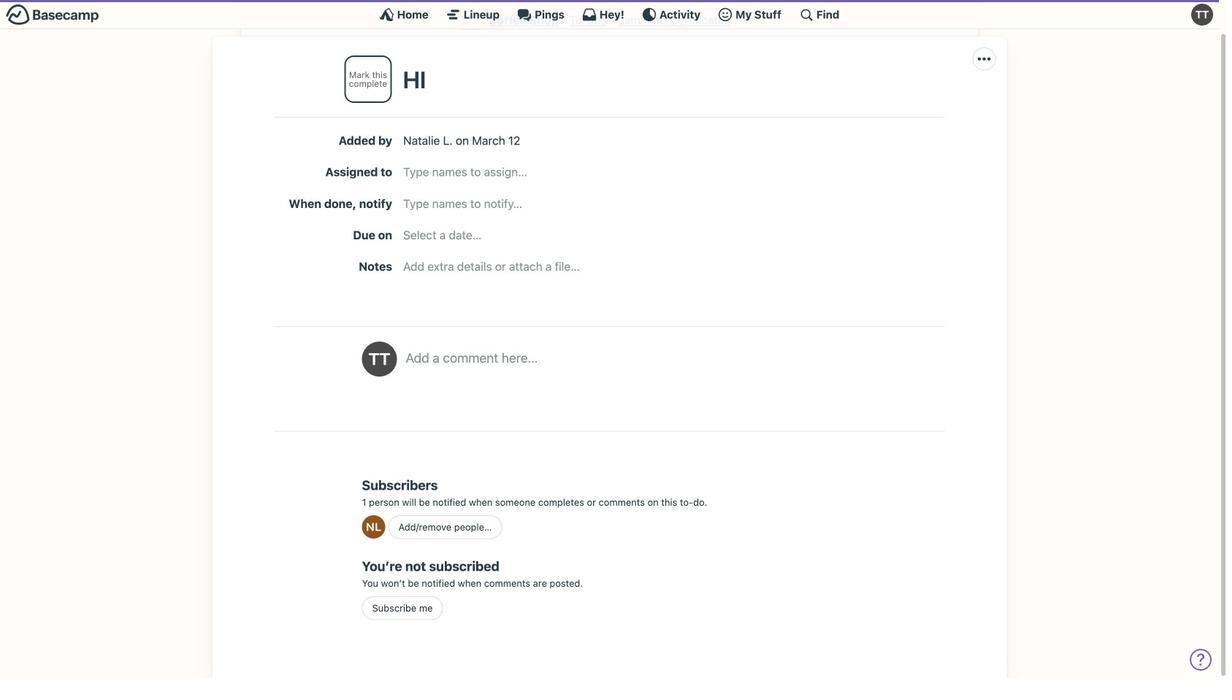 Task type: describe. For each thing, give the bounding box(es) containing it.
terry turtle image inside 'main' element
[[1192, 4, 1213, 26]]

0 horizontal spatial terry turtle image
[[362, 342, 397, 377]]

keyboard shortcut: ⌘ + / image
[[799, 7, 814, 22]]

switch accounts image
[[6, 4, 99, 26]]



Task type: vqa. For each thing, say whether or not it's contained in the screenshot.
topmost Terry Turtle image
yes



Task type: locate. For each thing, give the bounding box(es) containing it.
natalie lubich image
[[362, 516, 385, 539]]

0 vertical spatial terry turtle image
[[1192, 4, 1213, 26]]

1 horizontal spatial terry turtle image
[[1192, 4, 1213, 26]]

terry turtle image
[[1192, 4, 1213, 26], [362, 342, 397, 377]]

1 vertical spatial terry turtle image
[[362, 342, 397, 377]]

main element
[[0, 0, 1219, 29]]

march 12 element
[[472, 134, 520, 148]]



